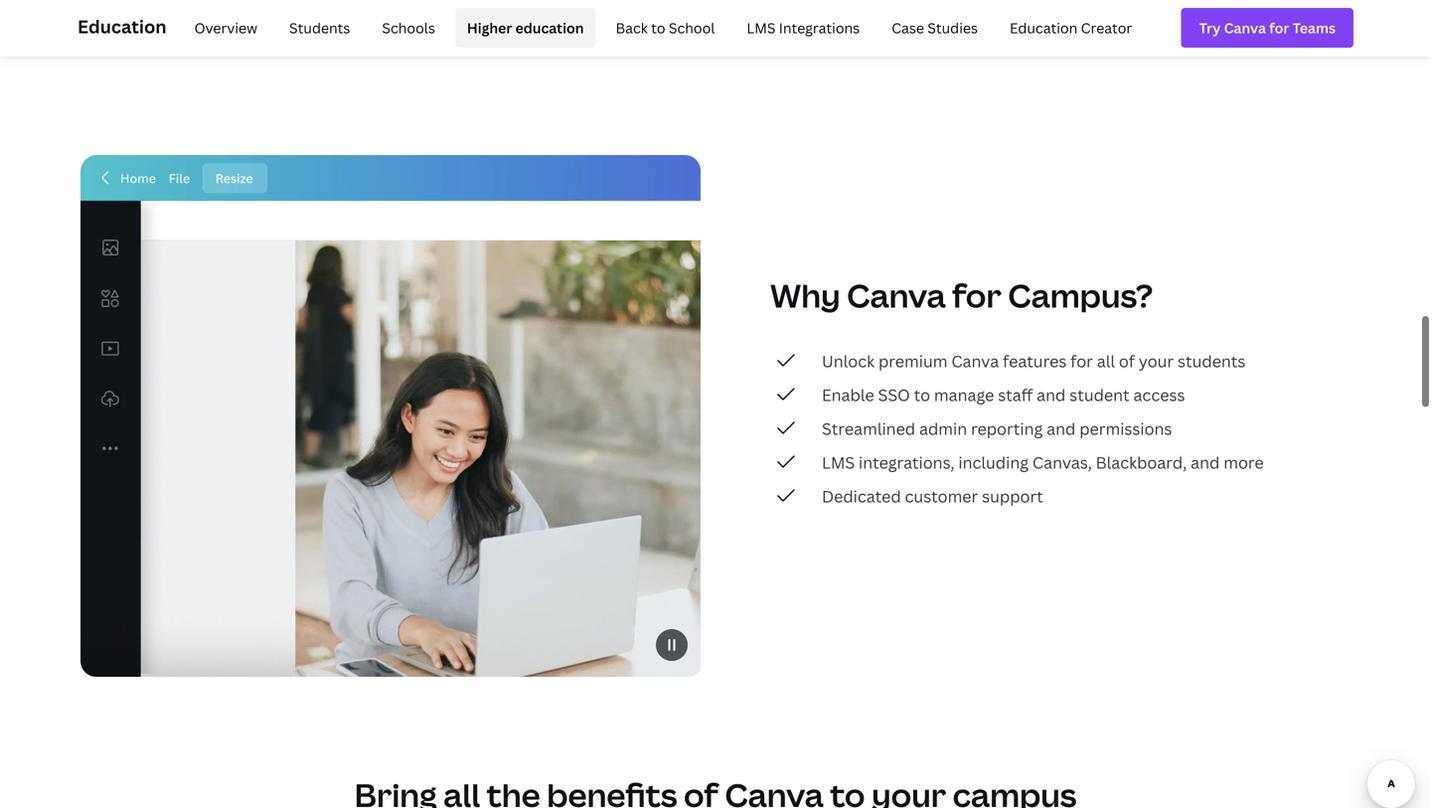 Task type: locate. For each thing, give the bounding box(es) containing it.
lms
[[747, 18, 776, 37], [822, 452, 855, 473]]

0 horizontal spatial to
[[651, 18, 666, 37]]

schools link
[[370, 8, 447, 48]]

canva
[[847, 274, 946, 317], [952, 351, 999, 372]]

0 vertical spatial to
[[651, 18, 666, 37]]

access
[[1134, 384, 1185, 406]]

higher education link
[[455, 8, 596, 48]]

0 horizontal spatial education
[[78, 14, 167, 39]]

reporting
[[971, 418, 1043, 440]]

studies
[[928, 18, 978, 37]]

education creator link
[[998, 8, 1145, 48]]

and right staff
[[1037, 384, 1066, 406]]

and left more
[[1191, 452, 1220, 473]]

for left all
[[1071, 351, 1094, 372]]

0 horizontal spatial canva
[[847, 274, 946, 317]]

for
[[953, 274, 1002, 317], [1071, 351, 1094, 372]]

2 vertical spatial and
[[1191, 452, 1220, 473]]

menu bar containing overview
[[175, 8, 1145, 48]]

school
[[669, 18, 715, 37]]

education element
[[78, 0, 1354, 56]]

0 vertical spatial and
[[1037, 384, 1066, 406]]

creator
[[1081, 18, 1133, 37]]

campus?
[[1008, 274, 1153, 317]]

and for blackboard,
[[1191, 452, 1220, 473]]

higher education
[[467, 18, 584, 37]]

education
[[78, 14, 167, 39], [1010, 18, 1078, 37]]

back
[[616, 18, 648, 37]]

and
[[1037, 384, 1066, 406], [1047, 418, 1076, 440], [1191, 452, 1220, 473]]

including
[[959, 452, 1029, 473]]

features
[[1003, 351, 1067, 372]]

and up canvas, at the bottom of page
[[1047, 418, 1076, 440]]

lms for lms integrations
[[747, 18, 776, 37]]

1 horizontal spatial education
[[1010, 18, 1078, 37]]

education for education
[[78, 14, 167, 39]]

case studies
[[892, 18, 978, 37]]

1 horizontal spatial canva
[[952, 351, 999, 372]]

menu bar inside the education element
[[175, 8, 1145, 48]]

0 vertical spatial lms
[[747, 18, 776, 37]]

to right sso
[[914, 384, 931, 406]]

streamlined admin reporting and permissions
[[822, 418, 1173, 440]]

your
[[1139, 351, 1174, 372]]

why canva for campus?
[[770, 274, 1153, 317]]

customer
[[905, 486, 979, 507]]

0 vertical spatial for
[[953, 274, 1002, 317]]

0 vertical spatial canva
[[847, 274, 946, 317]]

1 vertical spatial to
[[914, 384, 931, 406]]

0 horizontal spatial lms
[[747, 18, 776, 37]]

enable
[[822, 384, 875, 406]]

case studies link
[[880, 8, 990, 48]]

menu bar
[[175, 8, 1145, 48]]

lms inside lms integrations "link"
[[747, 18, 776, 37]]

lms integrations
[[747, 18, 860, 37]]

1 vertical spatial and
[[1047, 418, 1076, 440]]

0 horizontal spatial for
[[953, 274, 1002, 317]]

canva up premium
[[847, 274, 946, 317]]

1 vertical spatial for
[[1071, 351, 1094, 372]]

to inside back to school link
[[651, 18, 666, 37]]

canva up manage in the right of the page
[[952, 351, 999, 372]]

dedicated customer support
[[822, 486, 1044, 507]]

blackboard,
[[1096, 452, 1187, 473]]

lms up dedicated
[[822, 452, 855, 473]]

overview
[[194, 18, 258, 37]]

1 vertical spatial lms
[[822, 452, 855, 473]]

to right back in the top of the page
[[651, 18, 666, 37]]

to
[[651, 18, 666, 37], [914, 384, 931, 406]]

1 horizontal spatial lms
[[822, 452, 855, 473]]

lms left integrations
[[747, 18, 776, 37]]

for up unlock premium canva features for all of your students
[[953, 274, 1002, 317]]



Task type: vqa. For each thing, say whether or not it's contained in the screenshot.
the bottommost Switch
no



Task type: describe. For each thing, give the bounding box(es) containing it.
education for education creator
[[1010, 18, 1078, 37]]

enable sso to manage staff and student access
[[822, 384, 1185, 406]]

why
[[770, 274, 841, 317]]

education creator
[[1010, 18, 1133, 37]]

admin
[[920, 418, 967, 440]]

premium
[[879, 351, 948, 372]]

more
[[1224, 452, 1264, 473]]

1 vertical spatial canva
[[952, 351, 999, 372]]

integrations,
[[859, 452, 955, 473]]

of
[[1119, 351, 1135, 372]]

students
[[289, 18, 350, 37]]

all
[[1097, 351, 1115, 372]]

lms integrations, including canvas, blackboard, and more
[[822, 452, 1264, 473]]

canvas,
[[1033, 452, 1092, 473]]

manage
[[934, 384, 995, 406]]

case
[[892, 18, 924, 37]]

dedicated
[[822, 486, 901, 507]]

1 horizontal spatial for
[[1071, 351, 1094, 372]]

streamlined
[[822, 418, 916, 440]]

1 horizontal spatial to
[[914, 384, 931, 406]]

lms integrations link
[[735, 8, 872, 48]]

support
[[982, 486, 1044, 507]]

overview link
[[183, 8, 269, 48]]

back to school
[[616, 18, 715, 37]]

back to school link
[[604, 8, 727, 48]]

education
[[516, 18, 584, 37]]

sso
[[878, 384, 910, 406]]

schools
[[382, 18, 435, 37]]

unlock premium canva features for all of your students
[[822, 351, 1246, 372]]

students link
[[277, 8, 362, 48]]

unlock
[[822, 351, 875, 372]]

student
[[1070, 384, 1130, 406]]

higher
[[467, 18, 512, 37]]

and for staff
[[1037, 384, 1066, 406]]

staff
[[998, 384, 1033, 406]]

integrations
[[779, 18, 860, 37]]

permissions
[[1080, 418, 1173, 440]]

students
[[1178, 351, 1246, 372]]

lms for lms integrations, including canvas, blackboard, and more
[[822, 452, 855, 473]]



